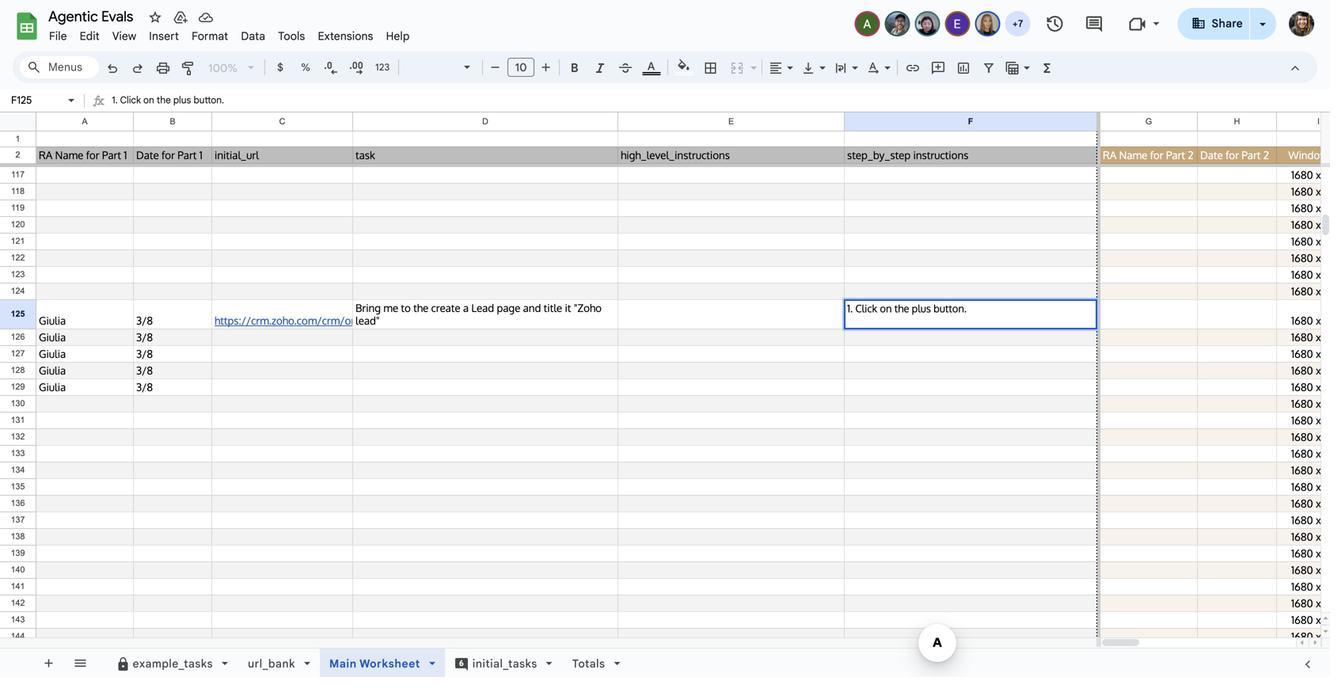 Task type: vqa. For each thing, say whether or not it's contained in the screenshot.
Edit menu item
yes



Task type: locate. For each thing, give the bounding box(es) containing it.
main
[[329, 657, 357, 671]]

text rotation image
[[865, 56, 883, 78]]

1 horizontal spatial 1.
[[847, 302, 853, 315]]

vertical align image
[[800, 56, 818, 78]]

click
[[120, 94, 141, 106], [855, 302, 878, 315]]

1 vertical spatial click
[[855, 302, 878, 315]]

worksheet
[[359, 657, 420, 671]]

button. inside "text box"
[[194, 94, 224, 106]]

click for 1. click on the plus button. field
[[855, 302, 878, 315]]

0 horizontal spatial on
[[143, 94, 154, 106]]

toolbar
[[32, 649, 99, 677], [101, 649, 644, 677]]

share
[[1212, 17, 1243, 30]]

click inside "text box"
[[120, 94, 141, 106]]

1 horizontal spatial plus
[[912, 302, 931, 315]]

0 vertical spatial on
[[143, 94, 154, 106]]

menu bar
[[43, 21, 416, 47]]

0 horizontal spatial click
[[120, 94, 141, 106]]

1 vertical spatial 1. click on the plus button.
[[847, 302, 967, 315]]

0 horizontal spatial the
[[157, 94, 171, 106]]

click for 1. click on the plus button. "text box"
[[120, 94, 141, 106]]

0 vertical spatial the
[[157, 94, 171, 106]]

borders image
[[702, 56, 720, 78]]

main toolbar
[[98, 55, 1061, 82]]

1. click on the plus button. for 1. click on the plus button. "text box"
[[112, 94, 224, 106]]

123 button
[[370, 55, 395, 79]]

plus for 1. click on the plus button. "text box"
[[173, 94, 191, 106]]

cj baylor image
[[887, 13, 909, 35]]

0 vertical spatial button.
[[194, 94, 224, 106]]

0 vertical spatial plus
[[173, 94, 191, 106]]

michele murakami image
[[917, 13, 939, 35]]

data
[[241, 29, 265, 43]]

$
[[277, 61, 284, 74]]

plus inside "text box"
[[173, 94, 191, 106]]

+7
[[1013, 18, 1023, 30]]

initial_tasks
[[473, 657, 537, 671]]

0 vertical spatial click
[[120, 94, 141, 106]]

insert
[[149, 29, 179, 43]]

1 vertical spatial on
[[880, 302, 892, 315]]

Font size text field
[[508, 58, 534, 77]]

0 horizontal spatial toolbar
[[32, 649, 99, 677]]

1. for 1. click on the plus button. "text box"
[[112, 94, 118, 106]]

plus
[[173, 94, 191, 106], [912, 302, 931, 315]]

1 horizontal spatial on
[[880, 302, 892, 315]]

1. click on the plus button.
[[112, 94, 224, 106], [847, 302, 967, 315]]

1 vertical spatial plus
[[912, 302, 931, 315]]

Star checkbox
[[114, 0, 180, 58]]

main worksheet
[[329, 657, 420, 671]]

edit menu item
[[73, 27, 106, 46]]

1 horizontal spatial 1. click on the plus button.
[[847, 302, 967, 315]]

text color image
[[643, 56, 661, 75]]

Rename text field
[[43, 6, 143, 25]]

1. click on the plus button. inside "text box"
[[112, 94, 224, 106]]

the inside "text box"
[[157, 94, 171, 106]]

None text field
[[6, 93, 65, 108]]

1 horizontal spatial button.
[[934, 302, 967, 315]]

0 vertical spatial 1. click on the plus button.
[[112, 94, 224, 106]]

0 horizontal spatial plus
[[173, 94, 191, 106]]

file menu item
[[43, 27, 73, 46]]

totals button
[[562, 649, 631, 677]]

edit
[[80, 29, 100, 43]]

none text field inside name box (⌘ + j) element
[[6, 93, 65, 108]]

button.
[[194, 94, 224, 106], [934, 302, 967, 315]]

0 horizontal spatial button.
[[194, 94, 224, 106]]

1 vertical spatial button.
[[934, 302, 967, 315]]

menu bar containing file
[[43, 21, 416, 47]]

toolbar containing example_tasks
[[101, 649, 644, 677]]

katherine seehafer image
[[977, 13, 999, 35]]

on for 1. click on the plus button. field
[[880, 302, 892, 315]]

the
[[157, 94, 171, 106], [895, 302, 909, 315]]

1 horizontal spatial toolbar
[[101, 649, 644, 677]]

1 vertical spatial the
[[895, 302, 909, 315]]

extensions
[[318, 29, 373, 43]]

on
[[143, 94, 154, 106], [880, 302, 892, 315]]

1. inside "text box"
[[112, 94, 118, 106]]

0 horizontal spatial 1.
[[112, 94, 118, 106]]

0 horizontal spatial 1. click on the plus button.
[[112, 94, 224, 106]]

view menu item
[[106, 27, 143, 46]]

all sheets image
[[67, 650, 93, 675]]

functions image
[[1039, 56, 1057, 78]]

1 horizontal spatial the
[[895, 302, 909, 315]]

2 toolbar from the left
[[101, 649, 644, 677]]

insert menu item
[[143, 27, 185, 46]]

extensions menu item
[[312, 27, 380, 46]]

%
[[301, 61, 310, 74]]

example_tasks button
[[106, 649, 238, 677]]

F125 field
[[847, 302, 1094, 315]]

Zoom text field
[[204, 57, 242, 79]]

Font size field
[[508, 58, 541, 78]]

1 horizontal spatial click
[[855, 302, 878, 315]]

0 vertical spatial 1.
[[112, 94, 118, 106]]

1.
[[112, 94, 118, 106], [847, 302, 853, 315]]

application
[[0, 0, 1330, 677]]

on inside "text box"
[[143, 94, 154, 106]]

123
[[375, 61, 390, 73]]

1 vertical spatial 1.
[[847, 302, 853, 315]]



Task type: describe. For each thing, give the bounding box(es) containing it.
on for 1. click on the plus button. "text box"
[[143, 94, 154, 106]]

help
[[386, 29, 410, 43]]

data menu item
[[235, 27, 272, 46]]

+7 button
[[1004, 10, 1032, 38]]

angela cha image
[[856, 13, 879, 35]]

file
[[49, 29, 67, 43]]

main worksheet button
[[320, 649, 445, 677]]

text wrapping image
[[832, 56, 850, 78]]

the for 1. click on the plus button. field
[[895, 302, 909, 315]]

share button
[[1178, 8, 1250, 40]]

6
[[459, 658, 464, 668]]

1. click on the plus button. for 1. click on the plus button. field
[[847, 302, 967, 315]]

1. for 1. click on the plus button. field
[[847, 302, 853, 315]]

quick sharing actions image
[[1260, 23, 1266, 48]]

button. for 1. click on the plus button. field
[[934, 302, 967, 315]]

format
[[192, 29, 228, 43]]

fill color image
[[675, 56, 693, 75]]

help menu item
[[380, 27, 416, 46]]

Menus field
[[20, 56, 99, 78]]

view
[[112, 29, 136, 43]]

url_bank button
[[238, 649, 321, 677]]

menu bar banner
[[0, 0, 1330, 677]]

Zoom field
[[202, 56, 261, 80]]

tools menu item
[[272, 27, 312, 46]]

1 toolbar from the left
[[32, 649, 99, 677]]

$ button
[[268, 55, 292, 79]]

tools
[[278, 29, 305, 43]]

example_tasks
[[133, 657, 213, 671]]

1. Click on the plus button. text field
[[112, 91, 1330, 112]]

format menu item
[[185, 27, 235, 46]]

eesa khan image
[[947, 13, 969, 35]]

% button
[[294, 55, 318, 79]]

totals
[[572, 657, 605, 671]]

url_bank
[[248, 657, 295, 671]]

plus for 1. click on the plus button. field
[[912, 302, 931, 315]]

application containing share
[[0, 0, 1330, 677]]

name box (⌘ + j) element
[[5, 91, 79, 110]]

button. for 1. click on the plus button. "text box"
[[194, 94, 224, 106]]

the for 1. click on the plus button. "text box"
[[157, 94, 171, 106]]

menu bar inside the menu bar banner
[[43, 21, 416, 47]]



